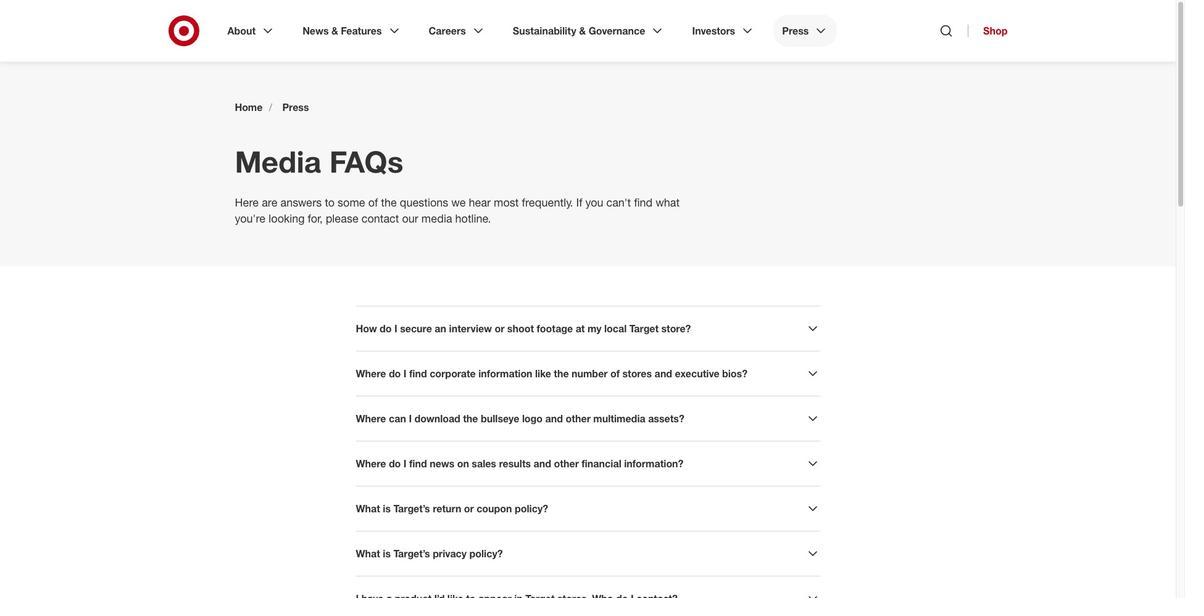 Task type: describe. For each thing, give the bounding box(es) containing it.
home link
[[235, 101, 263, 114]]

bios?
[[722, 368, 748, 380]]

governance
[[589, 25, 646, 37]]

i for corporate
[[404, 368, 407, 380]]

features
[[341, 25, 382, 37]]

do for where do i find corporate information like the number of stores and executive bios?
[[389, 368, 401, 380]]

of inside here are answers to some of the questions we hear most frequently. if you can't find what you're looking for, please contact our media hotline.
[[368, 196, 378, 209]]

news
[[303, 25, 329, 37]]

here
[[235, 196, 259, 209]]

return
[[433, 503, 462, 516]]

press for the right the press link
[[782, 25, 809, 37]]

where can i download the bullseye logo and other multimedia assets?
[[356, 413, 685, 425]]

like
[[535, 368, 551, 380]]

corporate
[[430, 368, 476, 380]]

store?
[[662, 323, 691, 335]]

download
[[415, 413, 460, 425]]

& for news
[[332, 25, 338, 37]]

i for the
[[409, 413, 412, 425]]

what is target's privacy policy?
[[356, 548, 503, 561]]

we
[[452, 196, 466, 209]]

where for where can i download the bullseye logo and other multimedia assets?
[[356, 413, 386, 425]]

can
[[389, 413, 406, 425]]

1 vertical spatial press link
[[282, 101, 309, 114]]

can't
[[607, 196, 631, 209]]

investors link
[[684, 15, 764, 47]]

where can i download the bullseye logo and other multimedia assets? button
[[356, 412, 820, 427]]

where do i find news on sales results and other financial information? button
[[356, 457, 820, 472]]

2 vertical spatial the
[[463, 413, 478, 425]]

do for where do i find news on sales results and other financial information?
[[389, 458, 401, 470]]

financial
[[582, 458, 622, 470]]

coupon
[[477, 503, 512, 516]]

here are answers to some of the questions we hear most frequently. if you can't find what you're looking for, please contact our media hotline.
[[235, 196, 680, 225]]

sustainability
[[513, 25, 577, 37]]

where do i find corporate information like the number of stores and executive bios? button
[[356, 367, 820, 382]]

do for how do i secure an interview or shoot footage at my local target store?
[[380, 323, 392, 335]]

press for the bottommost the press link
[[282, 101, 309, 114]]

0 vertical spatial and
[[655, 368, 673, 380]]

to
[[325, 196, 335, 209]]

where for where do i find news on sales results and other financial information?
[[356, 458, 386, 470]]

investors
[[692, 25, 736, 37]]

about link
[[219, 15, 284, 47]]

careers
[[429, 25, 466, 37]]

policy? inside what is target's return or coupon policy? dropdown button
[[515, 503, 548, 516]]

logo
[[522, 413, 543, 425]]

home
[[235, 101, 263, 114]]

at
[[576, 323, 585, 335]]

you
[[586, 196, 604, 209]]

faqs
[[330, 144, 404, 180]]

most
[[494, 196, 519, 209]]

find inside here are answers to some of the questions we hear most frequently. if you can't find what you're looking for, please contact our media hotline.
[[634, 196, 653, 209]]

find for sales
[[409, 458, 427, 470]]

how do i secure an interview or shoot footage at my local target store? button
[[356, 322, 820, 337]]

stores
[[623, 368, 652, 380]]

results
[[499, 458, 531, 470]]

on
[[457, 458, 469, 470]]

what is target's return or coupon policy? button
[[356, 502, 820, 517]]

where do i find news on sales results and other financial information?
[[356, 458, 684, 470]]

i for an
[[395, 323, 397, 335]]

sustainability & governance
[[513, 25, 646, 37]]

what for what is target's privacy policy?
[[356, 548, 380, 561]]

how
[[356, 323, 377, 335]]

news
[[430, 458, 455, 470]]

hotline.
[[455, 212, 491, 225]]

sales
[[472, 458, 496, 470]]

interview
[[449, 323, 492, 335]]

is for what is target's privacy policy?
[[383, 548, 391, 561]]

1 horizontal spatial press link
[[774, 15, 838, 47]]



Task type: locate. For each thing, give the bounding box(es) containing it.
policy? inside what is target's privacy policy? dropdown button
[[470, 548, 503, 561]]

bullseye
[[481, 413, 520, 425]]

what for what is target's return or coupon policy?
[[356, 503, 380, 516]]

2 what from the top
[[356, 548, 380, 561]]

hear
[[469, 196, 491, 209]]

shoot
[[507, 323, 534, 335]]

questions
[[400, 196, 449, 209]]

1 vertical spatial and
[[546, 413, 563, 425]]

what is target's privacy policy? button
[[356, 547, 820, 562]]

media
[[235, 144, 321, 180]]

2 is from the top
[[383, 548, 391, 561]]

or left shoot
[[495, 323, 505, 335]]

1 vertical spatial where
[[356, 413, 386, 425]]

where
[[356, 368, 386, 380], [356, 413, 386, 425], [356, 458, 386, 470]]

executive
[[675, 368, 720, 380]]

is
[[383, 503, 391, 516], [383, 548, 391, 561]]

i left news on the left
[[404, 458, 407, 470]]

1 & from the left
[[332, 25, 338, 37]]

how do i secure an interview or shoot footage at my local target store?
[[356, 323, 691, 335]]

2 target's from the top
[[394, 548, 430, 561]]

what
[[656, 196, 680, 209]]

0 horizontal spatial or
[[464, 503, 474, 516]]

1 vertical spatial of
[[611, 368, 620, 380]]

where for where do i find corporate information like the number of stores and executive bios?
[[356, 368, 386, 380]]

what
[[356, 503, 380, 516], [356, 548, 380, 561]]

find
[[634, 196, 653, 209], [409, 368, 427, 380], [409, 458, 427, 470]]

0 vertical spatial press link
[[774, 15, 838, 47]]

what is target's return or coupon policy?
[[356, 503, 548, 516]]

number
[[572, 368, 608, 380]]

do
[[380, 323, 392, 335], [389, 368, 401, 380], [389, 458, 401, 470]]

2 vertical spatial do
[[389, 458, 401, 470]]

of inside dropdown button
[[611, 368, 620, 380]]

0 horizontal spatial &
[[332, 25, 338, 37]]

the left the bullseye
[[463, 413, 478, 425]]

target's left privacy
[[394, 548, 430, 561]]

1 where from the top
[[356, 368, 386, 380]]

information
[[479, 368, 533, 380]]

you're
[[235, 212, 266, 225]]

1 vertical spatial find
[[409, 368, 427, 380]]

other left multimedia
[[566, 413, 591, 425]]

the right like
[[554, 368, 569, 380]]

1 horizontal spatial press
[[782, 25, 809, 37]]

some
[[338, 196, 365, 209]]

press
[[782, 25, 809, 37], [282, 101, 309, 114]]

& left governance
[[579, 25, 586, 37]]

2 & from the left
[[579, 25, 586, 37]]

0 horizontal spatial policy?
[[470, 548, 503, 561]]

find left "what"
[[634, 196, 653, 209]]

target's
[[394, 503, 430, 516], [394, 548, 430, 561]]

0 horizontal spatial the
[[381, 196, 397, 209]]

0 vertical spatial or
[[495, 323, 505, 335]]

other left financial
[[554, 458, 579, 470]]

and right the logo
[[546, 413, 563, 425]]

where inside where do i find corporate information like the number of stores and executive bios? dropdown button
[[356, 368, 386, 380]]

i left "secure"
[[395, 323, 397, 335]]

secure
[[400, 323, 432, 335]]

and right stores
[[655, 368, 673, 380]]

please
[[326, 212, 359, 225]]

0 vertical spatial is
[[383, 503, 391, 516]]

1 vertical spatial the
[[554, 368, 569, 380]]

answers
[[281, 196, 322, 209]]

for,
[[308, 212, 323, 225]]

the
[[381, 196, 397, 209], [554, 368, 569, 380], [463, 413, 478, 425]]

the up contact
[[381, 196, 397, 209]]

shop
[[984, 25, 1008, 37]]

and right 'results'
[[534, 458, 551, 470]]

0 vertical spatial where
[[356, 368, 386, 380]]

1 horizontal spatial &
[[579, 25, 586, 37]]

0 vertical spatial the
[[381, 196, 397, 209]]

careers link
[[420, 15, 495, 47]]

find for like
[[409, 368, 427, 380]]

i up can
[[404, 368, 407, 380]]

policy? right "coupon"
[[515, 503, 548, 516]]

do right how
[[380, 323, 392, 335]]

1 horizontal spatial policy?
[[515, 503, 548, 516]]

assets?
[[648, 413, 685, 425]]

1 vertical spatial target's
[[394, 548, 430, 561]]

0 horizontal spatial of
[[368, 196, 378, 209]]

of up contact
[[368, 196, 378, 209]]

do up can
[[389, 368, 401, 380]]

1 is from the top
[[383, 503, 391, 516]]

where inside where do i find news on sales results and other financial information? dropdown button
[[356, 458, 386, 470]]

1 vertical spatial what
[[356, 548, 380, 561]]

are
[[262, 196, 278, 209]]

target's left return
[[394, 503, 430, 516]]

1 horizontal spatial or
[[495, 323, 505, 335]]

&
[[332, 25, 338, 37], [579, 25, 586, 37]]

the inside here are answers to some of the questions we hear most frequently. if you can't find what you're looking for, please contact our media hotline.
[[381, 196, 397, 209]]

of
[[368, 196, 378, 209], [611, 368, 620, 380]]

policy?
[[515, 503, 548, 516], [470, 548, 503, 561]]

media faqs
[[235, 144, 404, 180]]

if
[[576, 196, 583, 209]]

2 vertical spatial where
[[356, 458, 386, 470]]

i for news
[[404, 458, 407, 470]]

do down can
[[389, 458, 401, 470]]

privacy
[[433, 548, 467, 561]]

& for sustainability
[[579, 25, 586, 37]]

sustainability & governance link
[[504, 15, 674, 47]]

my
[[588, 323, 602, 335]]

1 vertical spatial do
[[389, 368, 401, 380]]

0 vertical spatial what
[[356, 503, 380, 516]]

1 what from the top
[[356, 503, 380, 516]]

3 where from the top
[[356, 458, 386, 470]]

our
[[402, 212, 419, 225]]

or right return
[[464, 503, 474, 516]]

0 vertical spatial policy?
[[515, 503, 548, 516]]

1 vertical spatial or
[[464, 503, 474, 516]]

target
[[630, 323, 659, 335]]

i
[[395, 323, 397, 335], [404, 368, 407, 380], [409, 413, 412, 425], [404, 458, 407, 470]]

2 vertical spatial and
[[534, 458, 551, 470]]

2 vertical spatial find
[[409, 458, 427, 470]]

i inside where do i find corporate information like the number of stores and executive bios? dropdown button
[[404, 368, 407, 380]]

find left the corporate
[[409, 368, 427, 380]]

1 vertical spatial is
[[383, 548, 391, 561]]

1 vertical spatial policy?
[[470, 548, 503, 561]]

1 vertical spatial press
[[282, 101, 309, 114]]

or
[[495, 323, 505, 335], [464, 503, 474, 516]]

other
[[566, 413, 591, 425], [554, 458, 579, 470]]

0 vertical spatial of
[[368, 196, 378, 209]]

i inside where do i find news on sales results and other financial information? dropdown button
[[404, 458, 407, 470]]

shop link
[[968, 25, 1008, 37]]

i inside where can i download the bullseye logo and other multimedia assets? dropdown button
[[409, 413, 412, 425]]

policy? right privacy
[[470, 548, 503, 561]]

news & features
[[303, 25, 382, 37]]

i inside the how do i secure an interview or shoot footage at my local target store? dropdown button
[[395, 323, 397, 335]]

target's for return
[[394, 503, 430, 516]]

1 horizontal spatial the
[[463, 413, 478, 425]]

frequently.
[[522, 196, 573, 209]]

information?
[[624, 458, 684, 470]]

news & features link
[[294, 15, 410, 47]]

find left news on the left
[[409, 458, 427, 470]]

1 vertical spatial other
[[554, 458, 579, 470]]

1 horizontal spatial of
[[611, 368, 620, 380]]

0 vertical spatial target's
[[394, 503, 430, 516]]

media
[[422, 212, 452, 225]]

i right can
[[409, 413, 412, 425]]

multimedia
[[594, 413, 646, 425]]

0 horizontal spatial press link
[[282, 101, 309, 114]]

0 vertical spatial find
[[634, 196, 653, 209]]

2 where from the top
[[356, 413, 386, 425]]

looking
[[269, 212, 305, 225]]

contact
[[362, 212, 399, 225]]

where inside where can i download the bullseye logo and other multimedia assets? dropdown button
[[356, 413, 386, 425]]

0 vertical spatial do
[[380, 323, 392, 335]]

footage
[[537, 323, 573, 335]]

2 horizontal spatial the
[[554, 368, 569, 380]]

0 vertical spatial press
[[782, 25, 809, 37]]

local
[[604, 323, 627, 335]]

is for what is target's return or coupon policy?
[[383, 503, 391, 516]]

where do i find corporate information like the number of stores and executive bios?
[[356, 368, 748, 380]]

and
[[655, 368, 673, 380], [546, 413, 563, 425], [534, 458, 551, 470]]

of left stores
[[611, 368, 620, 380]]

0 horizontal spatial press
[[282, 101, 309, 114]]

about
[[228, 25, 256, 37]]

an
[[435, 323, 447, 335]]

& right news
[[332, 25, 338, 37]]

target's for privacy
[[394, 548, 430, 561]]

press link
[[774, 15, 838, 47], [282, 101, 309, 114]]

1 target's from the top
[[394, 503, 430, 516]]

0 vertical spatial other
[[566, 413, 591, 425]]



Task type: vqa. For each thing, say whether or not it's contained in the screenshot.
Shop Kona Sol Link at the left bottom
no



